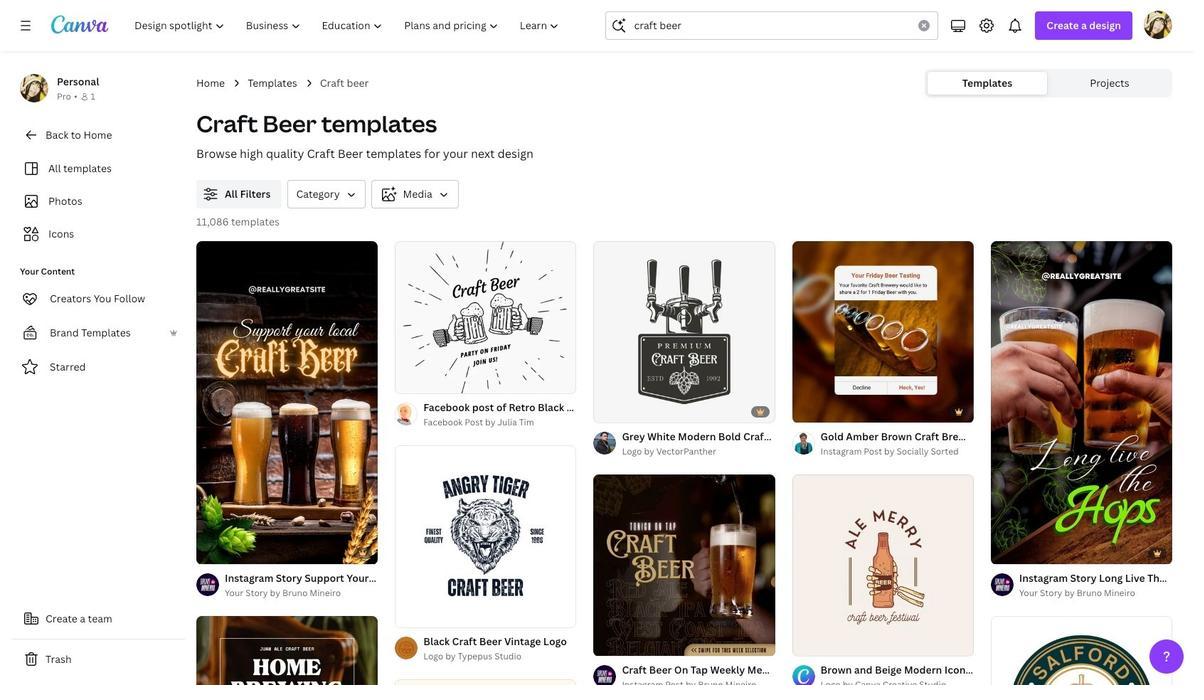Task type: vqa. For each thing, say whether or not it's contained in the screenshot.
second 1 from right
no



Task type: describe. For each thing, give the bounding box(es) containing it.
brown and beige modern icons craft beer festival event logo image
[[792, 475, 974, 656]]

instagram story long live the hops for craft beer lovers and hopheads bar, pub, brewery golden wooden rustic image
[[991, 241, 1173, 564]]

Search search field
[[634, 12, 910, 39]]

top level navigation element
[[125, 11, 572, 40]]

white minimal border craft beer home brewing social feed static ad image
[[196, 616, 378, 685]]



Task type: locate. For each thing, give the bounding box(es) containing it.
craft beer on tap weekly menu golden instagram post image
[[594, 475, 775, 656]]

black craft beer vintage logo image
[[395, 446, 577, 627]]

brown vintage craft beer breweries drink logo image
[[395, 679, 577, 685]]

facebook post of retro black and white craft beer party on friday image
[[395, 241, 577, 394]]

green gold vintage retro craft brewery badge logo image
[[991, 616, 1173, 685]]

instagram story support your local craft beer for bar, pub, brewery, golden luminous image
[[196, 241, 378, 564]]

grey white modern bold craft brewery beer logo image
[[594, 241, 775, 423]]

gold amber brown craft brewery message notification instagram post image
[[792, 241, 974, 423]]

None search field
[[606, 11, 939, 40]]

stephanie aranda image
[[1144, 11, 1173, 39]]



